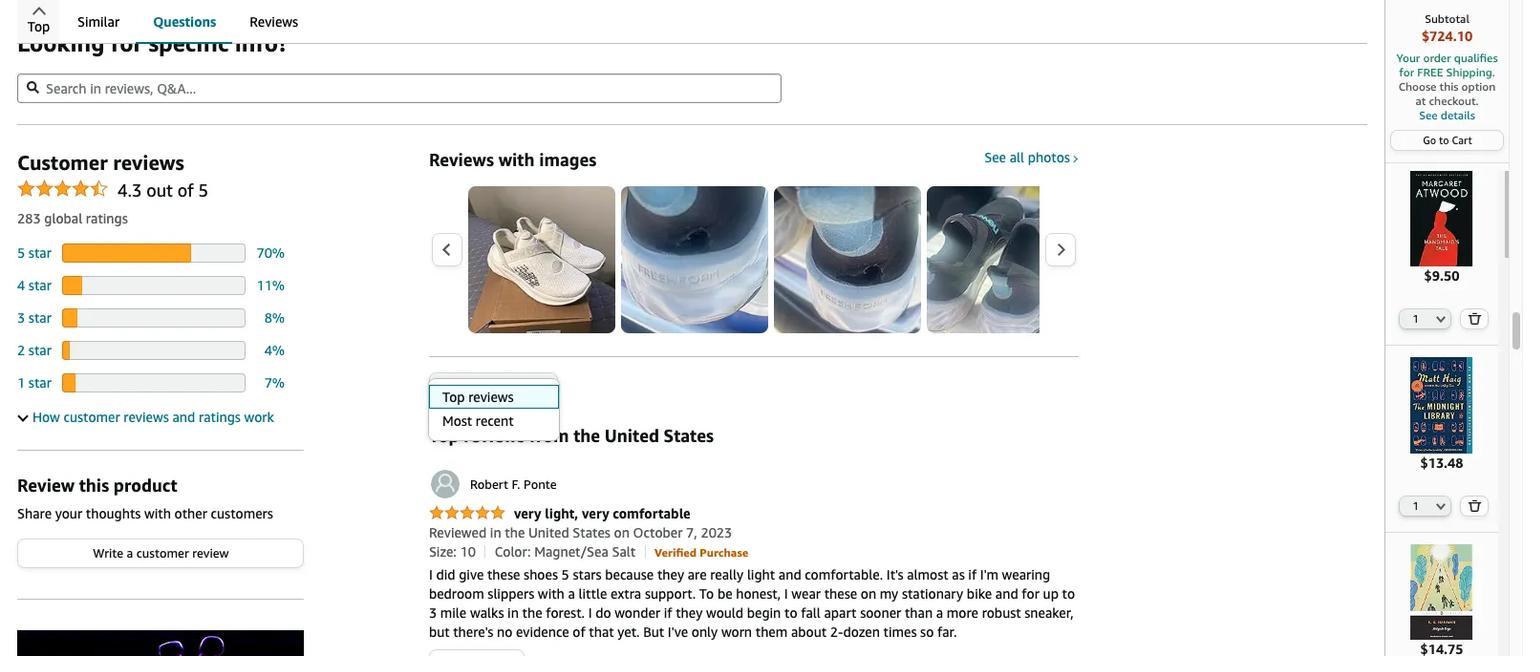 Task type: describe. For each thing, give the bounding box(es) containing it.
times
[[884, 624, 917, 640]]

my
[[880, 586, 899, 602]]

4.3
[[118, 179, 142, 200]]

1 | image from the left
[[485, 546, 486, 560]]

reviews for top reviews from the united states
[[464, 425, 525, 446]]

4.3 out of 5
[[118, 179, 208, 200]]

dropdown image
[[1437, 316, 1446, 323]]

$13.48
[[1421, 455, 1464, 471]]

at
[[1416, 94, 1426, 108]]

top reviews element
[[17, 124, 1523, 657]]

see inside your order qualifies for free shipping. choose this option at checkout. see details
[[1419, 108, 1438, 122]]

top reviews option
[[428, 385, 559, 409]]

previous image
[[441, 243, 452, 257]]

delete image for $13.48
[[1468, 499, 1482, 512]]

2
[[17, 342, 25, 358]]

1 vertical spatial these
[[824, 586, 857, 602]]

2-
[[830, 624, 843, 640]]

reviews inside dropdown button
[[124, 409, 169, 425]]

0 vertical spatial if
[[969, 567, 977, 583]]

4 star link
[[17, 277, 52, 293]]

on inside i did give these shoes 5 stars because they are really light and comfortable. it's almost as if i'm wearing bedroom slippers with a little extra support. to be honest, i wear these on my stationary bike and for up to 3 mile walks in the forest. i do wonder if they would begin to fall apart sooner than a more robust sneaker, but there's no evidence of that yet. but i've only worn them about 2-dozen times so far.
[[861, 586, 877, 602]]

10
[[460, 544, 476, 560]]

that
[[589, 624, 614, 640]]

but
[[429, 624, 450, 640]]

fall
[[801, 605, 821, 621]]

wonder
[[615, 605, 661, 621]]

4%
[[264, 342, 285, 358]]

purchase
[[700, 546, 749, 560]]

order
[[1424, 51, 1452, 65]]

reviews for customer reviews
[[113, 151, 184, 174]]

0 horizontal spatial to
[[785, 605, 798, 621]]

evidence
[[516, 624, 569, 640]]

0 horizontal spatial if
[[664, 605, 672, 621]]

0 horizontal spatial ratings
[[86, 210, 128, 226]]

go to cart
[[1423, 134, 1473, 146]]

subtotal $724.10
[[1422, 11, 1473, 44]]

0 horizontal spatial united
[[528, 525, 569, 541]]

list box containing top reviews
[[428, 385, 559, 433]]

slippers
[[488, 586, 534, 602]]

verified
[[655, 546, 697, 560]]

customer inside dropdown button
[[64, 409, 120, 425]]

star for 5 star
[[29, 244, 52, 260]]

7% link
[[264, 374, 285, 390]]

go to cart link
[[1392, 131, 1503, 150]]

Helpful submit
[[430, 651, 524, 657]]

option
[[1462, 79, 1496, 94]]

similar
[[77, 13, 120, 30]]

1 very from the left
[[514, 506, 542, 522]]

customers
[[211, 505, 273, 521]]

Search in reviews, Q&A... search field
[[17, 73, 782, 103]]

recent
[[476, 413, 514, 429]]

1 inside top reviews element
[[17, 374, 25, 390]]

top for top reviews
[[437, 377, 454, 389]]

qualifies
[[1454, 51, 1498, 65]]

because
[[605, 567, 654, 583]]

top for top
[[27, 18, 50, 34]]

70%
[[257, 244, 285, 260]]

very light, very comfortable link
[[429, 506, 691, 523]]

0 vertical spatial in
[[490, 525, 501, 541]]

2023
[[701, 525, 732, 541]]

i did give these shoes 5 stars because they are really light and comfortable. it's almost as if i'm wearing bedroom slippers with a little extra support. to be honest, i wear these on my stationary bike and for up to 3 mile walks in the forest. i do wonder if they would begin to fall apart sooner than a more robust sneaker, but there's no evidence of that yet. but i've only worn them about 2-dozen times so far.
[[429, 567, 1075, 640]]

robust
[[982, 605, 1021, 621]]

dropdown image for 1
[[1437, 502, 1446, 510]]

light,
[[545, 506, 579, 522]]

for inside your order qualifies for free shipping. choose this option at checkout. see details
[[1399, 65, 1415, 79]]

4
[[17, 277, 25, 293]]

product
[[114, 475, 178, 496]]

bike
[[967, 586, 992, 602]]

0 vertical spatial with
[[499, 149, 535, 170]]

write
[[93, 545, 123, 561]]

size: 10
[[429, 544, 476, 560]]

questions
[[153, 13, 216, 30]]

5 star link
[[17, 244, 52, 260]]

reviews for reviews with images
[[429, 149, 494, 170]]

2 very from the left
[[582, 506, 609, 522]]

delete image for $9.50
[[1468, 313, 1482, 325]]

1 star
[[17, 374, 52, 390]]

robert f. ponte
[[470, 477, 557, 492]]

progress bar for 3 star
[[62, 308, 246, 327]]

comfortable.
[[805, 567, 883, 583]]

stationary
[[902, 586, 964, 602]]

reviewed
[[429, 525, 487, 541]]

photos
[[1028, 149, 1070, 165]]

progress bar for 4 star
[[62, 276, 246, 295]]

8% link
[[264, 309, 285, 325]]

see details link
[[1395, 108, 1500, 122]]

review
[[17, 475, 75, 496]]

about
[[791, 624, 827, 640]]

and inside dropdown button
[[172, 409, 195, 425]]

dropdown image for top reviews
[[543, 379, 552, 387]]

7%
[[264, 374, 285, 390]]

verified purchase
[[655, 546, 749, 560]]

malgudi days (penguin classics) image
[[1394, 544, 1490, 640]]

did
[[436, 567, 455, 583]]

share
[[17, 505, 52, 521]]

dozen
[[843, 624, 880, 640]]

top for top reviews most recent
[[442, 389, 465, 405]]

283 global ratings
[[17, 210, 128, 226]]

i'm
[[980, 567, 999, 583]]

this inside your order qualifies for free shipping. choose this option at checkout. see details
[[1440, 79, 1459, 94]]

2 star link
[[17, 342, 52, 358]]

your
[[1397, 51, 1421, 65]]

up
[[1043, 586, 1059, 602]]

reviews for top reviews most recent
[[469, 389, 514, 405]]

very light, very comfortable
[[514, 506, 691, 522]]

more
[[947, 605, 979, 621]]

see all photos link
[[985, 149, 1079, 165]]

far.
[[938, 624, 957, 640]]

2 horizontal spatial and
[[996, 586, 1019, 602]]

1 vertical spatial 5
[[17, 244, 25, 260]]

light
[[747, 567, 775, 583]]

1 for $9.50
[[1413, 313, 1419, 325]]

sneaker,
[[1025, 605, 1074, 621]]

3 inside i did give these shoes 5 stars because they are really light and comfortable. it's almost as if i'm wearing bedroom slippers with a little extra support. to be honest, i wear these on my stationary bike and for up to 3 mile walks in the forest. i do wonder if they would begin to fall apart sooner than a more robust sneaker, but there's no evidence of that yet. but i've only worn them about 2-dozen times so far.
[[429, 605, 437, 621]]

top reviews most recent
[[442, 389, 514, 429]]

are
[[688, 567, 707, 583]]

in inside i did give these shoes 5 stars because they are really light and comfortable. it's almost as if i'm wearing bedroom slippers with a little extra support. to be honest, i wear these on my stationary bike and for up to 3 mile walks in the forest. i do wonder if they would begin to fall apart sooner than a more robust sneaker, but there's no evidence of that yet. but i've only worn them about 2-dozen times so far.
[[508, 605, 519, 621]]

specific
[[149, 29, 229, 56]]

comfortable
[[613, 506, 691, 522]]

1 for $13.48
[[1413, 499, 1419, 512]]

size:
[[429, 544, 457, 560]]

reviews for top reviews
[[457, 377, 493, 389]]

4% link
[[264, 342, 285, 358]]

next image
[[1056, 243, 1067, 257]]

0 horizontal spatial these
[[487, 567, 520, 583]]

wear
[[792, 586, 821, 602]]

magnet/sea
[[534, 544, 609, 560]]

thoughts
[[86, 505, 141, 521]]

most
[[442, 413, 472, 429]]

progress bar for 1 star
[[62, 373, 246, 392]]

choose
[[1399, 79, 1437, 94]]

1 vertical spatial the
[[505, 525, 525, 541]]



Task type: vqa. For each thing, say whether or not it's contained in the screenshot.
cooks
no



Task type: locate. For each thing, give the bounding box(es) containing it.
the right the from on the bottom left
[[574, 425, 600, 446]]

1 vertical spatial and
[[779, 567, 802, 583]]

work
[[244, 409, 274, 425]]

star right 4
[[29, 277, 52, 293]]

1 horizontal spatial reviews
[[429, 149, 494, 170]]

0 vertical spatial i
[[429, 567, 433, 583]]

1 vertical spatial on
[[861, 586, 877, 602]]

0 vertical spatial to
[[1439, 134, 1450, 146]]

these up slippers
[[487, 567, 520, 583]]

1 horizontal spatial on
[[861, 586, 877, 602]]

for
[[111, 29, 143, 56], [1399, 65, 1415, 79], [1022, 586, 1040, 602]]

see up go
[[1419, 108, 1438, 122]]

delete image
[[1468, 313, 1482, 325], [1468, 499, 1482, 512]]

0 vertical spatial dropdown image
[[543, 379, 552, 387]]

1 vertical spatial customer
[[137, 545, 189, 561]]

8%
[[264, 309, 285, 325]]

3 progress bar from the top
[[62, 308, 246, 327]]

0 horizontal spatial 3
[[17, 309, 25, 325]]

1 vertical spatial i
[[784, 586, 788, 602]]

0 vertical spatial the
[[574, 425, 600, 446]]

0 vertical spatial states
[[664, 425, 714, 446]]

of left 'that'
[[573, 624, 586, 640]]

2 vertical spatial i
[[588, 605, 592, 621]]

| image right salt
[[645, 546, 646, 560]]

0 horizontal spatial | image
[[485, 546, 486, 560]]

star down 4 star
[[29, 309, 52, 325]]

most recent link
[[429, 409, 559, 433]]

robert
[[470, 477, 509, 492]]

with down product
[[144, 505, 171, 521]]

1 vertical spatial they
[[676, 605, 703, 621]]

reviews up product
[[124, 409, 169, 425]]

| image
[[485, 546, 486, 560], [645, 546, 646, 560]]

reviewed in the united states on october 7, 2023
[[429, 525, 732, 541]]

wearing
[[1002, 567, 1051, 583]]

1 vertical spatial this
[[79, 475, 109, 496]]

with down shoes
[[538, 586, 565, 602]]

i left did
[[429, 567, 433, 583]]

to
[[1439, 134, 1450, 146], [1062, 586, 1075, 602], [785, 605, 798, 621]]

2 horizontal spatial i
[[784, 586, 788, 602]]

top reviews from the united states
[[429, 425, 714, 446]]

0 horizontal spatial of
[[177, 179, 194, 200]]

2 horizontal spatial 5
[[562, 567, 569, 583]]

2 vertical spatial to
[[785, 605, 798, 621]]

3 star
[[17, 309, 52, 325]]

2 vertical spatial with
[[538, 586, 565, 602]]

to
[[699, 586, 714, 602]]

0 vertical spatial customer
[[64, 409, 120, 425]]

0 vertical spatial on
[[614, 525, 630, 541]]

the handmaid&#39;s tale image
[[1394, 171, 1490, 267]]

they up the support.
[[657, 567, 684, 583]]

reviews right specific
[[250, 13, 298, 30]]

star for 1 star
[[29, 374, 52, 390]]

on up salt
[[614, 525, 630, 541]]

customer
[[64, 409, 120, 425], [137, 545, 189, 561]]

if
[[969, 567, 977, 583], [664, 605, 672, 621]]

1 horizontal spatial see
[[1419, 108, 1438, 122]]

1 star from the top
[[29, 244, 52, 260]]

star for 4 star
[[29, 277, 52, 293]]

star for 2 star
[[29, 342, 52, 358]]

0 vertical spatial reviews
[[250, 13, 298, 30]]

5 up 4
[[17, 244, 25, 260]]

forest.
[[546, 605, 585, 621]]

1 vertical spatial dropdown image
[[1437, 502, 1446, 510]]

0 vertical spatial these
[[487, 567, 520, 583]]

1 horizontal spatial in
[[508, 605, 519, 621]]

customer left review
[[137, 545, 189, 561]]

star for 3 star
[[29, 309, 52, 325]]

ratings down 4.3
[[86, 210, 128, 226]]

0 vertical spatial and
[[172, 409, 195, 425]]

0 horizontal spatial i
[[429, 567, 433, 583]]

3 star from the top
[[29, 309, 52, 325]]

top
[[27, 18, 50, 34], [437, 377, 454, 389], [442, 389, 465, 405], [429, 425, 459, 446]]

1 vertical spatial united
[[528, 525, 569, 541]]

70% link
[[257, 244, 285, 260]]

a right write
[[127, 545, 133, 561]]

reviews up most
[[457, 377, 493, 389]]

1 vertical spatial a
[[568, 586, 575, 602]]

1 horizontal spatial dropdown image
[[1437, 502, 1446, 510]]

2 vertical spatial and
[[996, 586, 1019, 602]]

review
[[192, 545, 229, 561]]

star right 2
[[29, 342, 52, 358]]

0 vertical spatial 5
[[198, 179, 208, 200]]

dropdown image
[[543, 379, 552, 387], [1437, 502, 1446, 510]]

of right out on the left of the page
[[177, 179, 194, 200]]

i left do
[[588, 605, 592, 621]]

1 star link
[[17, 374, 52, 390]]

1 vertical spatial to
[[1062, 586, 1075, 602]]

the up evidence at the bottom left
[[522, 605, 542, 621]]

reviews for reviews
[[250, 13, 298, 30]]

with left images
[[499, 149, 535, 170]]

0 horizontal spatial very
[[514, 506, 542, 522]]

1 horizontal spatial 5
[[198, 179, 208, 200]]

0 horizontal spatial customer
[[64, 409, 120, 425]]

0 vertical spatial a
[[127, 545, 133, 561]]

states down the very light, very comfortable
[[573, 525, 611, 541]]

1 vertical spatial states
[[573, 525, 611, 541]]

0 horizontal spatial see
[[985, 149, 1006, 165]]

7,
[[686, 525, 698, 541]]

0 vertical spatial of
[[177, 179, 194, 200]]

list
[[468, 186, 1523, 333]]

2 vertical spatial a
[[936, 605, 944, 621]]

give
[[459, 567, 484, 583]]

reviews inside top reviews most recent
[[469, 389, 514, 405]]

0 horizontal spatial for
[[111, 29, 143, 56]]

reviews up previous image at the left of the page
[[429, 149, 494, 170]]

1 horizontal spatial united
[[605, 425, 659, 446]]

verified purchase link
[[655, 544, 749, 560]]

a up 'forest.'
[[568, 586, 575, 602]]

2 vertical spatial 5
[[562, 567, 569, 583]]

0 vertical spatial 3
[[17, 309, 25, 325]]

robert f. ponte link
[[429, 468, 557, 501]]

5 right out on the left of the page
[[198, 179, 208, 200]]

with inside i did give these shoes 5 stars because they are really light and comfortable. it's almost as if i'm wearing bedroom slippers with a little extra support. to be honest, i wear these on my stationary bike and for up to 3 mile walks in the forest. i do wonder if they would begin to fall apart sooner than a more robust sneaker, but there's no evidence of that yet. but i've only worn them about 2-dozen times so far.
[[538, 586, 565, 602]]

expand image
[[18, 411, 28, 422]]

to right go
[[1439, 134, 1450, 146]]

0 horizontal spatial states
[[573, 525, 611, 541]]

list inside top reviews element
[[468, 186, 1523, 333]]

star up 4 star
[[29, 244, 52, 260]]

states up comfortable
[[664, 425, 714, 446]]

the inside i did give these shoes 5 stars because they are really light and comfortable. it's almost as if i'm wearing bedroom slippers with a little extra support. to be honest, i wear these on my stationary bike and for up to 3 mile walks in the forest. i do wonder if they would begin to fall apart sooner than a more robust sneaker, but there's no evidence of that yet. but i've only worn them about 2-dozen times so far.
[[522, 605, 542, 621]]

1 vertical spatial reviews
[[429, 149, 494, 170]]

2 vertical spatial 1
[[1413, 499, 1419, 512]]

3 up but
[[429, 605, 437, 621]]

1 vertical spatial see
[[985, 149, 1006, 165]]

for left the 'questions'
[[111, 29, 143, 56]]

to inside the go to cart link
[[1439, 134, 1450, 146]]

1 vertical spatial 1
[[17, 374, 25, 390]]

1 vertical spatial of
[[573, 624, 586, 640]]

star down 2 star link
[[29, 374, 52, 390]]

see left 'all'
[[985, 149, 1006, 165]]

this
[[1440, 79, 1459, 94], [79, 475, 109, 496]]

and up robust at the bottom right of the page
[[996, 586, 1019, 602]]

with inside review this product share your thoughts with other customers
[[144, 505, 171, 521]]

there's
[[453, 624, 493, 640]]

as
[[952, 567, 965, 583]]

0 vertical spatial ratings
[[86, 210, 128, 226]]

progress bar for 5 star
[[62, 243, 246, 262]]

$9.50
[[1425, 268, 1460, 284]]

5 inside i did give these shoes 5 stars because they are really light and comfortable. it's almost as if i'm wearing bedroom slippers with a little extra support. to be honest, i wear these on my stationary bike and for up to 3 mile walks in the forest. i do wonder if they would begin to fall apart sooner than a more robust sneaker, but there's no evidence of that yet. but i've only worn them about 2-dozen times so far.
[[562, 567, 569, 583]]

dropdown image up the from on the bottom left
[[543, 379, 552, 387]]

a down stationary
[[936, 605, 944, 621]]

for inside i did give these shoes 5 stars because they are really light and comfortable. it's almost as if i'm wearing bedroom slippers with a little extra support. to be honest, i wear these on my stationary bike and for up to 3 mile walks in the forest. i do wonder if they would begin to fall apart sooner than a more robust sneaker, but there's no evidence of that yet. but i've only worn them about 2-dozen times so far.
[[1022, 586, 1040, 602]]

0 vertical spatial united
[[605, 425, 659, 446]]

reviews up most recent link
[[469, 389, 514, 405]]

0 vertical spatial for
[[111, 29, 143, 56]]

1 horizontal spatial and
[[779, 567, 802, 583]]

1 horizontal spatial states
[[664, 425, 714, 446]]

1 horizontal spatial 3
[[429, 605, 437, 621]]

customer right 'how'
[[64, 409, 120, 425]]

1 horizontal spatial a
[[568, 586, 575, 602]]

the up color:
[[505, 525, 525, 541]]

1 horizontal spatial | image
[[645, 546, 646, 560]]

these
[[487, 567, 520, 583], [824, 586, 857, 602]]

shoes
[[524, 567, 558, 583]]

yet.
[[618, 624, 640, 640]]

1 horizontal spatial customer
[[137, 545, 189, 561]]

it's
[[887, 567, 904, 583]]

details
[[1441, 108, 1476, 122]]

11%
[[257, 277, 285, 293]]

0 horizontal spatial with
[[144, 505, 171, 521]]

the
[[574, 425, 600, 446], [505, 525, 525, 541], [522, 605, 542, 621]]

1 down 2
[[17, 374, 25, 390]]

of inside i did give these shoes 5 stars because they are really light and comfortable. it's almost as if i'm wearing bedroom slippers with a little extra support. to be honest, i wear these on my stationary bike and for up to 3 mile walks in the forest. i do wonder if they would begin to fall apart sooner than a more robust sneaker, but there's no evidence of that yet. but i've only worn them about 2-dozen times so far.
[[573, 624, 586, 640]]

color: magnet/sea salt
[[495, 544, 636, 560]]

extra
[[611, 586, 642, 602]]

images
[[539, 149, 597, 170]]

ratings inside dropdown button
[[199, 409, 241, 425]]

reviews down the top reviews link
[[464, 425, 525, 446]]

if right as
[[969, 567, 977, 583]]

from
[[529, 425, 569, 446]]

walks
[[470, 605, 504, 621]]

top inside top reviews most recent
[[442, 389, 465, 405]]

looking for specific info?
[[17, 29, 288, 56]]

these up apart
[[824, 586, 857, 602]]

salt
[[612, 544, 636, 560]]

them
[[756, 624, 788, 640]]

0 horizontal spatial reviews
[[250, 13, 298, 30]]

for left free
[[1399, 65, 1415, 79]]

2 horizontal spatial with
[[538, 586, 565, 602]]

None submit
[[1462, 310, 1488, 329], [1462, 497, 1488, 516], [1462, 310, 1488, 329], [1462, 497, 1488, 516]]

1 up malgudi days (penguin classics) image
[[1413, 499, 1419, 512]]

reviews up out on the left of the page
[[113, 151, 184, 174]]

really
[[710, 567, 744, 583]]

2 horizontal spatial a
[[936, 605, 944, 621]]

and left work
[[172, 409, 195, 425]]

1 horizontal spatial to
[[1062, 586, 1075, 602]]

would
[[706, 605, 744, 621]]

5 star from the top
[[29, 374, 52, 390]]

delete image up malgudi days (penguin classics) image
[[1468, 499, 1482, 512]]

see
[[1419, 108, 1438, 122], [985, 149, 1006, 165]]

see all photos
[[985, 149, 1070, 165]]

0 vertical spatial this
[[1440, 79, 1459, 94]]

top for top reviews from the united states
[[429, 425, 459, 446]]

on left the my
[[861, 586, 877, 602]]

1 horizontal spatial if
[[969, 567, 977, 583]]

to right up
[[1062, 586, 1075, 602]]

this up see details link
[[1440, 79, 1459, 94]]

your
[[55, 505, 82, 521]]

2 | image from the left
[[645, 546, 646, 560]]

how customer reviews and ratings work
[[32, 409, 274, 425]]

2 vertical spatial the
[[522, 605, 542, 621]]

and up wear
[[779, 567, 802, 583]]

list box
[[428, 385, 559, 433]]

1 vertical spatial with
[[144, 505, 171, 521]]

0 horizontal spatial a
[[127, 545, 133, 561]]

1 horizontal spatial with
[[499, 149, 535, 170]]

they up i've
[[676, 605, 703, 621]]

1 delete image from the top
[[1468, 313, 1482, 325]]

5
[[198, 179, 208, 200], [17, 244, 25, 260], [562, 567, 569, 583]]

1 vertical spatial in
[[508, 605, 519, 621]]

very up reviewed in the united states on october 7, 2023
[[582, 506, 609, 522]]

very down f.
[[514, 506, 542, 522]]

reviews
[[113, 151, 184, 174], [457, 377, 493, 389], [469, 389, 514, 405], [124, 409, 169, 425], [464, 425, 525, 446]]

0 vertical spatial they
[[657, 567, 684, 583]]

reviews with images
[[429, 149, 597, 170]]

283
[[17, 210, 41, 226]]

1 vertical spatial delete image
[[1468, 499, 1482, 512]]

almost
[[907, 567, 949, 583]]

1 horizontal spatial very
[[582, 506, 609, 522]]

2 horizontal spatial for
[[1399, 65, 1415, 79]]

in up color:
[[490, 525, 501, 541]]

2 vertical spatial for
[[1022, 586, 1040, 602]]

5 progress bar from the top
[[62, 373, 246, 392]]

4 star from the top
[[29, 342, 52, 358]]

progress bar for 2 star
[[62, 341, 246, 360]]

1 progress bar from the top
[[62, 243, 246, 262]]

they
[[657, 567, 684, 583], [676, 605, 703, 621]]

1 vertical spatial for
[[1399, 65, 1415, 79]]

of
[[177, 179, 194, 200], [573, 624, 586, 640]]

on
[[614, 525, 630, 541], [861, 586, 877, 602]]

the midnight library: a gma book club pick (a novel) image
[[1394, 358, 1490, 454]]

1
[[1413, 313, 1419, 325], [17, 374, 25, 390], [1413, 499, 1419, 512]]

united up comfortable
[[605, 425, 659, 446]]

honest,
[[736, 586, 781, 602]]

write a customer review
[[93, 545, 229, 561]]

| image right 10
[[485, 546, 486, 560]]

this up 'thoughts'
[[79, 475, 109, 496]]

1 horizontal spatial i
[[588, 605, 592, 621]]

this inside review this product share your thoughts with other customers
[[79, 475, 109, 496]]

2 delete image from the top
[[1468, 499, 1482, 512]]

for down wearing at right bottom
[[1022, 586, 1040, 602]]

and
[[172, 409, 195, 425], [779, 567, 802, 583], [996, 586, 1019, 602]]

search image
[[27, 81, 39, 94]]

2 progress bar from the top
[[62, 276, 246, 295]]

checkout.
[[1429, 94, 1479, 108]]

with
[[499, 149, 535, 170], [144, 505, 171, 521], [538, 586, 565, 602]]

$724.10
[[1422, 28, 1473, 44]]

0 horizontal spatial on
[[614, 525, 630, 541]]

delete image right dropdown icon
[[1468, 313, 1482, 325]]

1 vertical spatial 3
[[429, 605, 437, 621]]

0 horizontal spatial in
[[490, 525, 501, 541]]

2 horizontal spatial to
[[1439, 134, 1450, 146]]

0 vertical spatial 1
[[1413, 313, 1419, 325]]

united down very light, very comfortable link
[[528, 525, 569, 541]]

shipping.
[[1447, 65, 1496, 79]]

3 down 4
[[17, 309, 25, 325]]

reviews
[[250, 13, 298, 30], [429, 149, 494, 170]]

in
[[490, 525, 501, 541], [508, 605, 519, 621]]

0 horizontal spatial this
[[79, 475, 109, 496]]

i left wear
[[784, 586, 788, 602]]

in down slippers
[[508, 605, 519, 621]]

begin
[[747, 605, 781, 621]]

0 horizontal spatial 5
[[17, 244, 25, 260]]

0 horizontal spatial and
[[172, 409, 195, 425]]

so
[[920, 624, 934, 640]]

progress bar
[[62, 243, 246, 262], [62, 276, 246, 295], [62, 308, 246, 327], [62, 341, 246, 360], [62, 373, 246, 392]]

1 horizontal spatial for
[[1022, 586, 1040, 602]]

cart
[[1452, 134, 1473, 146]]

see inside top reviews element
[[985, 149, 1006, 165]]

looking
[[17, 29, 105, 56]]

5 left stars
[[562, 567, 569, 583]]

if down the support.
[[664, 605, 672, 621]]

how
[[32, 409, 60, 425]]

global
[[44, 210, 82, 226]]

to left fall
[[785, 605, 798, 621]]

than
[[905, 605, 933, 621]]

1 left dropdown icon
[[1413, 313, 1419, 325]]

dropdown image down $13.48
[[1437, 502, 1446, 510]]

2 star from the top
[[29, 277, 52, 293]]

4 progress bar from the top
[[62, 341, 246, 360]]

ratings left work
[[199, 409, 241, 425]]



